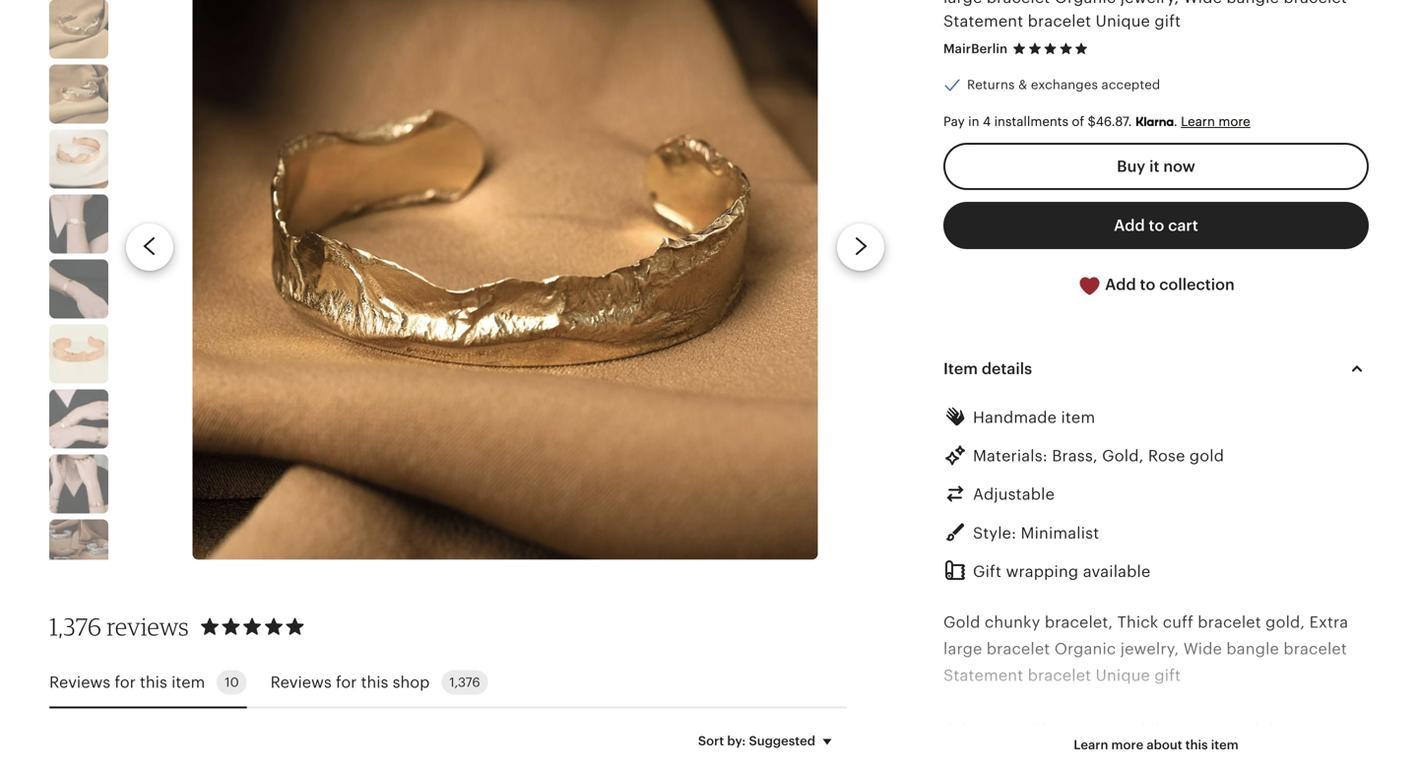 Task type: describe. For each thing, give the bounding box(es) containing it.
by:
[[727, 734, 746, 748]]

handmade item
[[973, 409, 1096, 426]]

cuff
[[1163, 613, 1194, 631]]

gift wrapping available
[[973, 563, 1151, 581]]

10
[[225, 675, 239, 690]]

sort by: suggested
[[698, 734, 816, 748]]

gold chunky bracelet thick cuff bracelet gold extra large image 10 image
[[49, 519, 108, 579]]

add for add to collection
[[1105, 276, 1136, 294]]

other
[[944, 721, 988, 738]]

you
[[1278, 721, 1306, 738]]

reviews
[[107, 612, 189, 641]]

add to collection
[[1102, 276, 1235, 294]]

bangle
[[1227, 640, 1280, 658]]

about
[[1147, 738, 1183, 752]]

"bracelets"
[[1052, 747, 1136, 765]]

gold chunky bracelet, thick cuff bracelet gold, extra large bracelet organic jewelry, wide bangle bracelet statement bracelet unique gift
[[944, 613, 1349, 685]]

rose
[[1148, 447, 1186, 465]]

item
[[944, 360, 978, 378]]

2 horizontal spatial in
[[1140, 747, 1154, 765]]

large
[[944, 640, 982, 658]]

chunky
[[985, 613, 1041, 631]]

now
[[1164, 158, 1196, 175]]

learn inside dropdown button
[[1074, 738, 1109, 752]]

gold chunky bracelet thick cuff bracelet gold extra large image 8 image
[[49, 389, 108, 448]]

of inside other sizes/thicknesses of the same model you can see in the section "bracelets" in ou
[[1130, 721, 1146, 738]]

organic
[[1055, 640, 1116, 658]]

sizes/thicknesses
[[992, 721, 1126, 738]]

accepted
[[1102, 78, 1161, 92]]

materials: brass, gold, rose gold
[[973, 447, 1225, 465]]

wrapping
[[1006, 563, 1079, 581]]

section
[[991, 747, 1048, 765]]

for for shop
[[336, 674, 357, 691]]

of inside the pay in 4 installments of $46.87. klarna . learn more
[[1072, 114, 1085, 129]]

add to cart
[[1114, 217, 1199, 234]]

more inside the pay in 4 installments of $46.87. klarna . learn more
[[1219, 114, 1251, 129]]

gold,
[[1266, 613, 1305, 631]]

reviews for this item
[[49, 674, 205, 691]]

this for shop
[[361, 674, 389, 691]]

details
[[982, 360, 1032, 378]]

learn more about this item
[[1074, 738, 1239, 752]]

learn more button
[[1181, 114, 1251, 129]]

tab list containing reviews for this item
[[49, 658, 847, 709]]

cart
[[1168, 217, 1199, 234]]

suggested
[[749, 734, 816, 748]]

it
[[1150, 158, 1160, 175]]

sort by: suggested button
[[683, 721, 854, 762]]

gift
[[1155, 667, 1181, 685]]

gold chunky bracelet thick cuff bracelet gold extra large image 1 image
[[192, 0, 818, 560]]

gold,
[[1102, 447, 1144, 465]]

buy it now
[[1117, 158, 1196, 175]]



Task type: vqa. For each thing, say whether or not it's contained in the screenshot.
your inside the SHOP CONFIDENTLY ON ETSY KNOWING IF SOMETHING GOES WRONG WITH AN ORDER, WE'VE GOT YOUR BACK FOR ALL ELIGIBLE PURCHASES —
no



Task type: locate. For each thing, give the bounding box(es) containing it.
1,376 left reviews
[[49, 612, 102, 641]]

model
[[1225, 721, 1273, 738]]

pay
[[944, 114, 965, 129]]

0 vertical spatial to
[[1149, 217, 1165, 234]]

bracelet down extra
[[1284, 640, 1347, 658]]

to left collection
[[1140, 276, 1156, 294]]

add inside add to cart button
[[1114, 217, 1145, 234]]

0 vertical spatial add
[[1114, 217, 1145, 234]]

for for item
[[115, 674, 136, 691]]

shop
[[393, 674, 430, 691]]

more inside dropdown button
[[1112, 738, 1144, 752]]

0 horizontal spatial for
[[115, 674, 136, 691]]

bracelet down organic
[[1028, 667, 1092, 685]]

1,376 right shop
[[450, 675, 480, 690]]

learn more about this item button
[[1059, 727, 1254, 763]]

installments
[[994, 114, 1069, 129]]

2 horizontal spatial this
[[1186, 738, 1208, 752]]

0 horizontal spatial learn
[[1074, 738, 1109, 752]]

in down other
[[944, 747, 958, 765]]

0 vertical spatial of
[[1072, 114, 1085, 129]]

add to cart button
[[944, 202, 1369, 249]]

extra
[[1310, 613, 1349, 631]]

add to collection button
[[944, 261, 1369, 310]]

returns
[[967, 78, 1015, 92]]

gold chunky bracelet thick cuff bracelet gold extra large image 5 image
[[49, 194, 108, 253]]

minimalist
[[1021, 524, 1100, 542]]

reviews right 10
[[270, 674, 332, 691]]

0 horizontal spatial item
[[171, 674, 205, 691]]

gold
[[1190, 447, 1225, 465]]

more
[[1219, 114, 1251, 129], [1112, 738, 1144, 752]]

reviews down 1,376 reviews
[[49, 674, 111, 691]]

item inside "tab list"
[[171, 674, 205, 691]]

gold chunky bracelet thick cuff bracelet gold extra large image 2 image
[[49, 0, 108, 58]]

this left shop
[[361, 674, 389, 691]]

0 vertical spatial the
[[1150, 721, 1175, 738]]

the left same
[[1150, 721, 1175, 738]]

item left 10
[[171, 674, 205, 691]]

more left about
[[1112, 738, 1144, 752]]

item inside dropdown button
[[1211, 738, 1239, 752]]

thick
[[1118, 613, 1159, 631]]

item details button
[[926, 345, 1387, 392]]

same
[[1180, 721, 1221, 738]]

1 horizontal spatial more
[[1219, 114, 1251, 129]]

this
[[140, 674, 167, 691], [361, 674, 389, 691], [1186, 738, 1208, 752]]

this down reviews
[[140, 674, 167, 691]]

0 vertical spatial learn
[[1181, 114, 1215, 129]]

item
[[1061, 409, 1096, 426], [171, 674, 205, 691], [1211, 738, 1239, 752]]

to for collection
[[1140, 276, 1156, 294]]

tab list
[[49, 658, 847, 709]]

brass,
[[1052, 447, 1098, 465]]

4
[[983, 114, 991, 129]]

1 reviews from the left
[[49, 674, 111, 691]]

add for add to cart
[[1114, 217, 1145, 234]]

to left cart
[[1149, 217, 1165, 234]]

gold chunky bracelet thick cuff bracelet gold extra large image 3 image
[[49, 64, 108, 123]]

of
[[1072, 114, 1085, 129], [1130, 721, 1146, 738]]

1 vertical spatial the
[[962, 747, 987, 765]]

0 vertical spatial more
[[1219, 114, 1251, 129]]

to for cart
[[1149, 217, 1165, 234]]

handmade
[[973, 409, 1057, 426]]

1 horizontal spatial learn
[[1181, 114, 1215, 129]]

sort
[[698, 734, 724, 748]]

1,376 reviews
[[49, 612, 189, 641]]

unique
[[1096, 667, 1151, 685]]

adjustable
[[973, 486, 1055, 504]]

klarna
[[1136, 114, 1174, 129]]

add down add to cart button
[[1105, 276, 1136, 294]]

bracelet down chunky
[[987, 640, 1050, 658]]

pay in 4 installments of $46.87. klarna . learn more
[[944, 114, 1251, 129]]

to inside button
[[1149, 217, 1165, 234]]

item details
[[944, 360, 1032, 378]]

1 vertical spatial to
[[1140, 276, 1156, 294]]

to
[[1149, 217, 1165, 234], [1140, 276, 1156, 294]]

for down 1,376 reviews
[[115, 674, 136, 691]]

to inside button
[[1140, 276, 1156, 294]]

reviews for reviews for this item
[[49, 674, 111, 691]]

item right about
[[1211, 738, 1239, 752]]

0 horizontal spatial reviews
[[49, 674, 111, 691]]

mairberlin link
[[944, 41, 1008, 56]]

reviews for reviews for this shop
[[270, 674, 332, 691]]

for
[[115, 674, 136, 691], [336, 674, 357, 691]]

item up "brass,"
[[1061, 409, 1096, 426]]

learn
[[1181, 114, 1215, 129], [1074, 738, 1109, 752]]

gift
[[973, 563, 1002, 581]]

1 vertical spatial of
[[1130, 721, 1146, 738]]

2 vertical spatial item
[[1211, 738, 1239, 752]]

gold chunky bracelet thick cuff bracelet gold extra large 18k rose gold plated image
[[49, 129, 108, 188]]

in
[[968, 114, 980, 129], [944, 747, 958, 765], [1140, 747, 1154, 765]]

style:
[[973, 524, 1017, 542]]

&
[[1019, 78, 1028, 92]]

statement
[[944, 667, 1024, 685]]

bracelet,
[[1045, 613, 1113, 631]]

gold chunky bracelet thick cuff bracelet gold extra large image 9 image
[[49, 454, 108, 513]]

1 horizontal spatial reviews
[[270, 674, 332, 691]]

bracelet up bangle
[[1198, 613, 1262, 631]]

1 vertical spatial 1,376
[[450, 675, 480, 690]]

2 reviews from the left
[[270, 674, 332, 691]]

$46.87.
[[1088, 114, 1132, 129]]

mairberlin
[[944, 41, 1008, 56]]

1 for from the left
[[115, 674, 136, 691]]

in left 4
[[968, 114, 980, 129]]

buy
[[1117, 158, 1146, 175]]

exchanges
[[1031, 78, 1098, 92]]

jewelry,
[[1121, 640, 1179, 658]]

available
[[1083, 563, 1151, 581]]

materials:
[[973, 447, 1048, 465]]

in inside the pay in 4 installments of $46.87. klarna . learn more
[[968, 114, 980, 129]]

reviews for this shop
[[270, 674, 430, 691]]

1 horizontal spatial 1,376
[[450, 675, 480, 690]]

learn inside the pay in 4 installments of $46.87. klarna . learn more
[[1181, 114, 1215, 129]]

more right .
[[1219, 114, 1251, 129]]

0 horizontal spatial 1,376
[[49, 612, 102, 641]]

0 horizontal spatial of
[[1072, 114, 1085, 129]]

in right '"bracelets"'
[[1140, 747, 1154, 765]]

wide
[[1184, 640, 1222, 658]]

can
[[1310, 721, 1338, 738]]

0 vertical spatial item
[[1061, 409, 1096, 426]]

.
[[1174, 114, 1178, 129]]

add inside add to collection button
[[1105, 276, 1136, 294]]

0 vertical spatial 1,376
[[49, 612, 102, 641]]

the down other
[[962, 747, 987, 765]]

the
[[1150, 721, 1175, 738], [962, 747, 987, 765]]

collection
[[1160, 276, 1235, 294]]

1 horizontal spatial for
[[336, 674, 357, 691]]

1 vertical spatial add
[[1105, 276, 1136, 294]]

1 horizontal spatial item
[[1061, 409, 1096, 426]]

1,376 inside "tab list"
[[450, 675, 480, 690]]

bracelet
[[1198, 613, 1262, 631], [987, 640, 1050, 658], [1284, 640, 1347, 658], [1028, 667, 1092, 685]]

1 horizontal spatial in
[[968, 114, 980, 129]]

add left cart
[[1114, 217, 1145, 234]]

add
[[1114, 217, 1145, 234], [1105, 276, 1136, 294]]

1,376 for 1,376
[[450, 675, 480, 690]]

1 horizontal spatial this
[[361, 674, 389, 691]]

1 vertical spatial learn
[[1074, 738, 1109, 752]]

this for item
[[140, 674, 167, 691]]

returns & exchanges accepted
[[967, 78, 1161, 92]]

this right about
[[1186, 738, 1208, 752]]

0 horizontal spatial this
[[140, 674, 167, 691]]

2 for from the left
[[336, 674, 357, 691]]

this inside learn more about this item dropdown button
[[1186, 738, 1208, 752]]

of left $46.87.
[[1072, 114, 1085, 129]]

1,376
[[49, 612, 102, 641], [450, 675, 480, 690]]

0 horizontal spatial the
[[962, 747, 987, 765]]

for left shop
[[336, 674, 357, 691]]

gold
[[944, 613, 981, 631]]

0 horizontal spatial more
[[1112, 738, 1144, 752]]

style: minimalist
[[973, 524, 1100, 542]]

buy it now button
[[944, 143, 1369, 190]]

1,376 for 1,376 reviews
[[49, 612, 102, 641]]

gold chunky bracelet thick cuff bracelet gold extra large image 6 image
[[49, 259, 108, 318]]

gold chunky bracelet thick cuff bracelet gold extra large image 7 image
[[49, 324, 108, 383]]

1 horizontal spatial of
[[1130, 721, 1146, 738]]

1 vertical spatial item
[[171, 674, 205, 691]]

reviews
[[49, 674, 111, 691], [270, 674, 332, 691]]

other sizes/thicknesses of the same model you can see in the section "bracelets" in ou
[[944, 721, 1369, 767]]

1 vertical spatial more
[[1112, 738, 1144, 752]]

1 horizontal spatial the
[[1150, 721, 1175, 738]]

of left about
[[1130, 721, 1146, 738]]

see
[[1342, 721, 1369, 738]]

0 horizontal spatial in
[[944, 747, 958, 765]]

2 horizontal spatial item
[[1211, 738, 1239, 752]]



